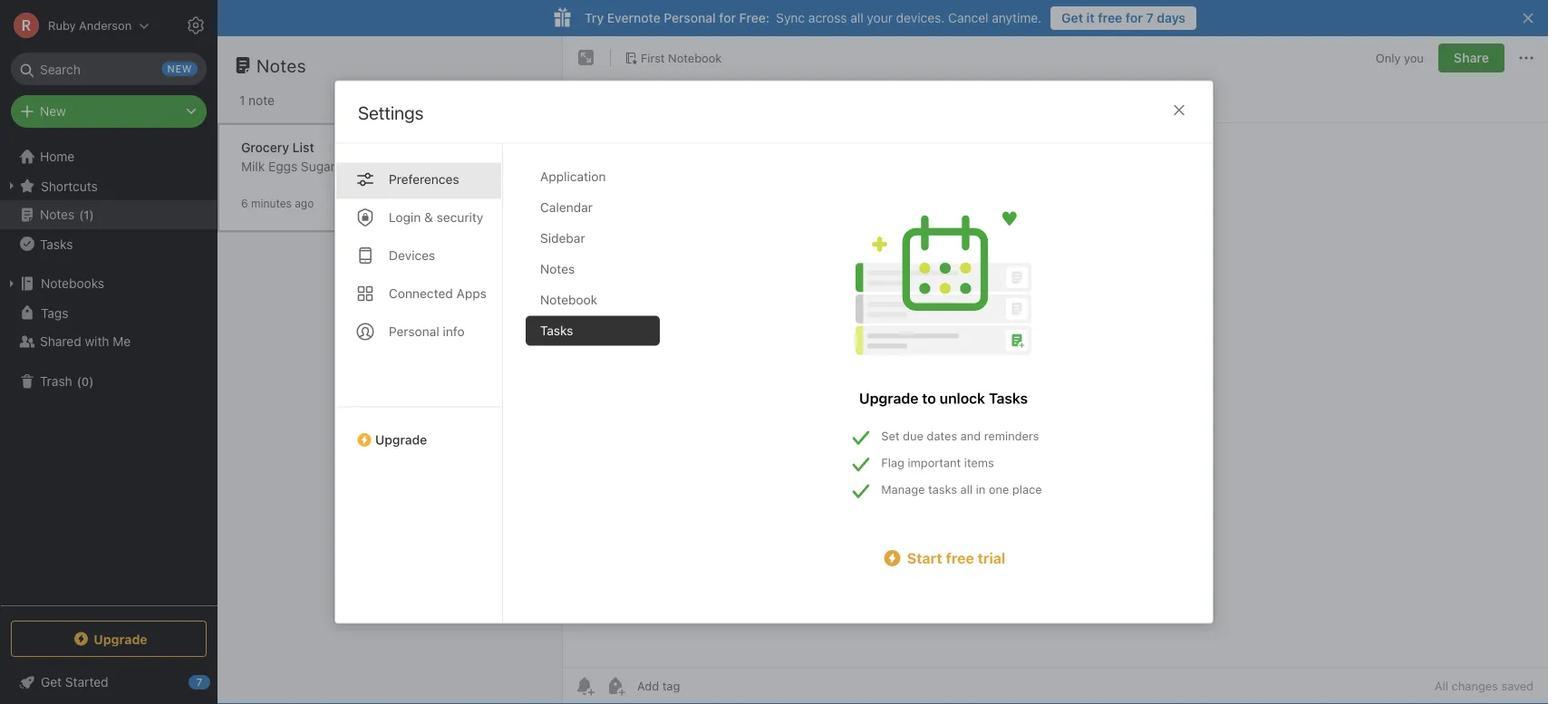 Task type: locate. For each thing, give the bounding box(es) containing it.
1 horizontal spatial tab list
[[526, 162, 675, 623]]

( for notes
[[79, 208, 84, 222]]

None search field
[[24, 53, 194, 85]]

grocery
[[241, 140, 289, 155]]

1 vertical spatial upgrade button
[[11, 621, 207, 658]]

) for trash
[[89, 375, 94, 388]]

1 vertical spatial personal
[[389, 324, 440, 339]]

1
[[239, 93, 245, 108], [84, 208, 89, 222]]

shortcuts
[[41, 178, 98, 193]]

to
[[923, 390, 937, 407]]

1 vertical spatial upgrade
[[375, 433, 427, 448]]

2 horizontal spatial tasks
[[989, 390, 1029, 407]]

0 horizontal spatial personal
[[389, 324, 440, 339]]

1 horizontal spatial tasks
[[541, 323, 574, 338]]

tasks
[[40, 236, 73, 251], [541, 323, 574, 338], [989, 390, 1029, 407]]

evernote
[[607, 10, 661, 25]]

info
[[443, 324, 465, 339]]

list
[[293, 140, 314, 155]]

) down shortcuts button
[[89, 208, 94, 222]]

login & security
[[389, 210, 484, 225]]

2 horizontal spatial upgrade
[[860, 390, 919, 407]]

upgrade inside tab list
[[375, 433, 427, 448]]

0 vertical spatial upgrade
[[860, 390, 919, 407]]

0 horizontal spatial notebook
[[541, 292, 598, 307]]

trash ( 0 )
[[40, 374, 94, 389]]

tasks tab
[[526, 316, 660, 346]]

1 left note
[[239, 93, 245, 108]]

1 horizontal spatial upgrade
[[375, 433, 427, 448]]

2 vertical spatial notes
[[541, 262, 575, 277]]

free left trial
[[946, 550, 975, 567]]

milk eggs sugar cheese
[[241, 159, 383, 174]]

)
[[89, 208, 94, 222], [89, 375, 94, 388]]

) inside the trash ( 0 )
[[89, 375, 94, 388]]

0 horizontal spatial all
[[851, 10, 864, 25]]

application tab
[[526, 162, 660, 192]]

( inside notes ( 1 )
[[79, 208, 84, 222]]

shared
[[40, 334, 81, 349]]

notebook inside "tab"
[[541, 292, 598, 307]]

2 vertical spatial tasks
[[989, 390, 1029, 407]]

apps
[[457, 286, 487, 301]]

notebook right first
[[669, 51, 722, 64]]

tasks down notebook "tab"
[[541, 323, 574, 338]]

settings image
[[185, 15, 207, 36]]

it
[[1087, 10, 1095, 25]]

notebook down notes tab
[[541, 292, 598, 307]]

tasks up reminders
[[989, 390, 1029, 407]]

0 horizontal spatial free
[[946, 550, 975, 567]]

home
[[40, 149, 75, 164]]

free right it
[[1099, 10, 1123, 25]]

0 vertical spatial free
[[1099, 10, 1123, 25]]

) right trash on the left bottom
[[89, 375, 94, 388]]

tree
[[0, 142, 218, 605]]

notes
[[257, 54, 307, 76], [40, 207, 75, 222], [541, 262, 575, 277]]

start free trial
[[907, 550, 1006, 567]]

manage
[[882, 483, 925, 497]]

tasks inside tasks button
[[40, 236, 73, 251]]

1 vertical spatial (
[[77, 375, 81, 388]]

personal inside tab list
[[389, 324, 440, 339]]

1 horizontal spatial free
[[1099, 10, 1123, 25]]

try evernote personal for free: sync across all your devices. cancel anytime.
[[585, 10, 1042, 25]]

notes down sidebar
[[541, 262, 575, 277]]

note list element
[[218, 36, 563, 705]]

0 vertical spatial notes
[[257, 54, 307, 76]]

grocery list
[[241, 140, 314, 155]]

for left free:
[[720, 10, 736, 25]]

tasks button
[[0, 229, 217, 258]]

new
[[40, 104, 66, 119]]

set
[[882, 429, 900, 443]]

eggs
[[268, 159, 298, 174]]

1 horizontal spatial 1
[[239, 93, 245, 108]]

share button
[[1439, 44, 1505, 73]]

place
[[1013, 483, 1043, 497]]

0 vertical spatial tasks
[[40, 236, 73, 251]]

notebook inside button
[[669, 51, 722, 64]]

notes up note
[[257, 54, 307, 76]]

first
[[641, 51, 665, 64]]

2 for from the left
[[1126, 10, 1144, 25]]

0 horizontal spatial upgrade
[[94, 632, 148, 647]]

sync
[[776, 10, 805, 25]]

and
[[961, 429, 981, 443]]

( inside the trash ( 0 )
[[77, 375, 81, 388]]

( down shortcuts
[[79, 208, 84, 222]]

try
[[585, 10, 604, 25]]

ago
[[295, 197, 314, 210]]

all left in
[[961, 483, 973, 497]]

notes ( 1 )
[[40, 207, 94, 222]]

add a reminder image
[[574, 676, 596, 697]]

1 vertical spatial )
[[89, 375, 94, 388]]

changes
[[1452, 680, 1499, 693]]

personal up first notebook
[[664, 10, 716, 25]]

1 horizontal spatial for
[[1126, 10, 1144, 25]]

personal down connected
[[389, 324, 440, 339]]

notes inside note list element
[[257, 54, 307, 76]]

6
[[241, 197, 248, 210]]

7
[[1147, 10, 1154, 25]]

only you
[[1377, 51, 1425, 65]]

shared with me
[[40, 334, 131, 349]]

2 horizontal spatial notes
[[541, 262, 575, 277]]

for left 7
[[1126, 10, 1144, 25]]

0 vertical spatial (
[[79, 208, 84, 222]]

1 horizontal spatial all
[[961, 483, 973, 497]]

1 inside notes ( 1 )
[[84, 208, 89, 222]]

0 horizontal spatial tab list
[[336, 144, 503, 623]]

1 vertical spatial notes
[[40, 207, 75, 222]]

1 vertical spatial free
[[946, 550, 975, 567]]

0 horizontal spatial notes
[[40, 207, 75, 222]]

devices
[[389, 248, 435, 263]]

expand notebooks image
[[5, 277, 19, 291]]

all
[[851, 10, 864, 25], [961, 483, 973, 497]]

tasks
[[929, 483, 958, 497]]

tab list
[[336, 144, 503, 623], [526, 162, 675, 623]]

free inside 'link'
[[946, 550, 975, 567]]

due
[[903, 429, 924, 443]]

shortcuts button
[[0, 171, 217, 200]]

2 vertical spatial upgrade
[[94, 632, 148, 647]]

all left the your
[[851, 10, 864, 25]]

1 horizontal spatial upgrade button
[[336, 407, 502, 455]]

free inside button
[[1099, 10, 1123, 25]]

tasks down notes ( 1 )
[[40, 236, 73, 251]]

saved
[[1502, 680, 1534, 693]]

for for 7
[[1126, 10, 1144, 25]]

upgrade button
[[336, 407, 502, 455], [11, 621, 207, 658]]

for inside 'get it free for 7 days' button
[[1126, 10, 1144, 25]]

1 for from the left
[[720, 10, 736, 25]]

tasks inside tab
[[541, 323, 574, 338]]

0 vertical spatial upgrade button
[[336, 407, 502, 455]]

upgrade
[[860, 390, 919, 407], [375, 433, 427, 448], [94, 632, 148, 647]]

tags button
[[0, 298, 217, 327]]

1 down shortcuts
[[84, 208, 89, 222]]

2 ) from the top
[[89, 375, 94, 388]]

1 horizontal spatial personal
[[664, 10, 716, 25]]

(
[[79, 208, 84, 222], [77, 375, 81, 388]]

note window element
[[563, 36, 1549, 705]]

0 horizontal spatial 1
[[84, 208, 89, 222]]

( right trash on the left bottom
[[77, 375, 81, 388]]

1 vertical spatial notebook
[[541, 292, 598, 307]]

1 note
[[239, 93, 275, 108]]

notebooks link
[[0, 269, 217, 298]]

1 horizontal spatial notebook
[[669, 51, 722, 64]]

get it free for 7 days
[[1062, 10, 1186, 25]]

0 vertical spatial notebook
[[669, 51, 722, 64]]

1 vertical spatial 1
[[84, 208, 89, 222]]

manage tasks all in one place
[[882, 483, 1043, 497]]

) inside notes ( 1 )
[[89, 208, 94, 222]]

notebook
[[669, 51, 722, 64], [541, 292, 598, 307]]

security
[[437, 210, 484, 225]]

devices.
[[897, 10, 945, 25]]

0 vertical spatial 1
[[239, 93, 245, 108]]

you
[[1405, 51, 1425, 65]]

0 horizontal spatial for
[[720, 10, 736, 25]]

0 vertical spatial )
[[89, 208, 94, 222]]

notes tab
[[526, 254, 660, 284]]

your
[[867, 10, 893, 25]]

1 horizontal spatial notes
[[257, 54, 307, 76]]

1 ) from the top
[[89, 208, 94, 222]]

start free trial link
[[846, 548, 1043, 570]]

for
[[720, 10, 736, 25], [1126, 10, 1144, 25]]

notes down shortcuts
[[40, 207, 75, 222]]

notebooks
[[41, 276, 104, 291]]

1 vertical spatial tasks
[[541, 323, 574, 338]]

free
[[1099, 10, 1123, 25], [946, 550, 975, 567]]

personal
[[664, 10, 716, 25], [389, 324, 440, 339]]

share
[[1455, 50, 1490, 65]]

tree containing home
[[0, 142, 218, 605]]

1 inside note list element
[[239, 93, 245, 108]]

0 horizontal spatial tasks
[[40, 236, 73, 251]]



Task type: vqa. For each thing, say whether or not it's contained in the screenshot.
topmost Personal
yes



Task type: describe. For each thing, give the bounding box(es) containing it.
add tag image
[[605, 676, 627, 697]]

0 horizontal spatial upgrade button
[[11, 621, 207, 658]]

in
[[976, 483, 986, 497]]

close image
[[1169, 99, 1191, 121]]

notebook tab
[[526, 285, 660, 315]]

upgrade for the leftmost upgrade popup button
[[94, 632, 148, 647]]

important
[[908, 456, 961, 470]]

free:
[[740, 10, 770, 25]]

6 minutes ago
[[241, 197, 314, 210]]

connected apps
[[389, 286, 487, 301]]

notes inside tab
[[541, 262, 575, 277]]

items
[[965, 456, 995, 470]]

tab list containing preferences
[[336, 144, 503, 623]]

reminders
[[985, 429, 1040, 443]]

0 vertical spatial all
[[851, 10, 864, 25]]

settings
[[358, 102, 424, 123]]

) for notes
[[89, 208, 94, 222]]

sidebar
[[541, 231, 585, 246]]

upgrade for upgrade popup button in the tab list
[[375, 433, 427, 448]]

calendar tab
[[526, 193, 660, 223]]

with
[[85, 334, 109, 349]]

note
[[249, 93, 275, 108]]

&
[[424, 210, 433, 225]]

trash
[[40, 374, 72, 389]]

flag important items
[[882, 456, 995, 470]]

0 vertical spatial personal
[[664, 10, 716, 25]]

upgrade button inside tab list
[[336, 407, 502, 455]]

home link
[[0, 142, 218, 171]]

get
[[1062, 10, 1084, 25]]

sugar
[[301, 159, 335, 174]]

0
[[81, 375, 89, 388]]

connected
[[389, 286, 453, 301]]

preferences
[[389, 172, 459, 187]]

only
[[1377, 51, 1402, 65]]

1 vertical spatial all
[[961, 483, 973, 497]]

flag
[[882, 456, 905, 470]]

unlock
[[940, 390, 986, 407]]

calendar
[[541, 200, 593, 215]]

application
[[541, 169, 606, 184]]

sidebar tab
[[526, 224, 660, 253]]

new button
[[11, 95, 207, 128]]

Note Editor text field
[[563, 123, 1549, 667]]

all changes saved
[[1436, 680, 1534, 693]]

start
[[907, 550, 943, 567]]

days
[[1157, 10, 1186, 25]]

one
[[989, 483, 1010, 497]]

anytime.
[[992, 10, 1042, 25]]

get it free for 7 days button
[[1051, 6, 1197, 30]]

upgrade to unlock tasks
[[860, 390, 1029, 407]]

tab list containing application
[[526, 162, 675, 623]]

login
[[389, 210, 421, 225]]

minutes
[[251, 197, 292, 210]]

milk
[[241, 159, 265, 174]]

all
[[1436, 680, 1449, 693]]

cancel
[[949, 10, 989, 25]]

shared with me link
[[0, 327, 217, 356]]

for for free:
[[720, 10, 736, 25]]

me
[[113, 334, 131, 349]]

across
[[809, 10, 847, 25]]

set due dates and reminders
[[882, 429, 1040, 443]]

trial
[[978, 550, 1006, 567]]

first notebook
[[641, 51, 722, 64]]

first notebook button
[[619, 45, 729, 71]]

( for trash
[[77, 375, 81, 388]]

personal info
[[389, 324, 465, 339]]

tags
[[41, 305, 68, 320]]

Search text field
[[24, 53, 194, 85]]

dates
[[927, 429, 958, 443]]

cheese
[[339, 159, 383, 174]]

expand note image
[[576, 47, 598, 69]]

notes inside tree
[[40, 207, 75, 222]]



